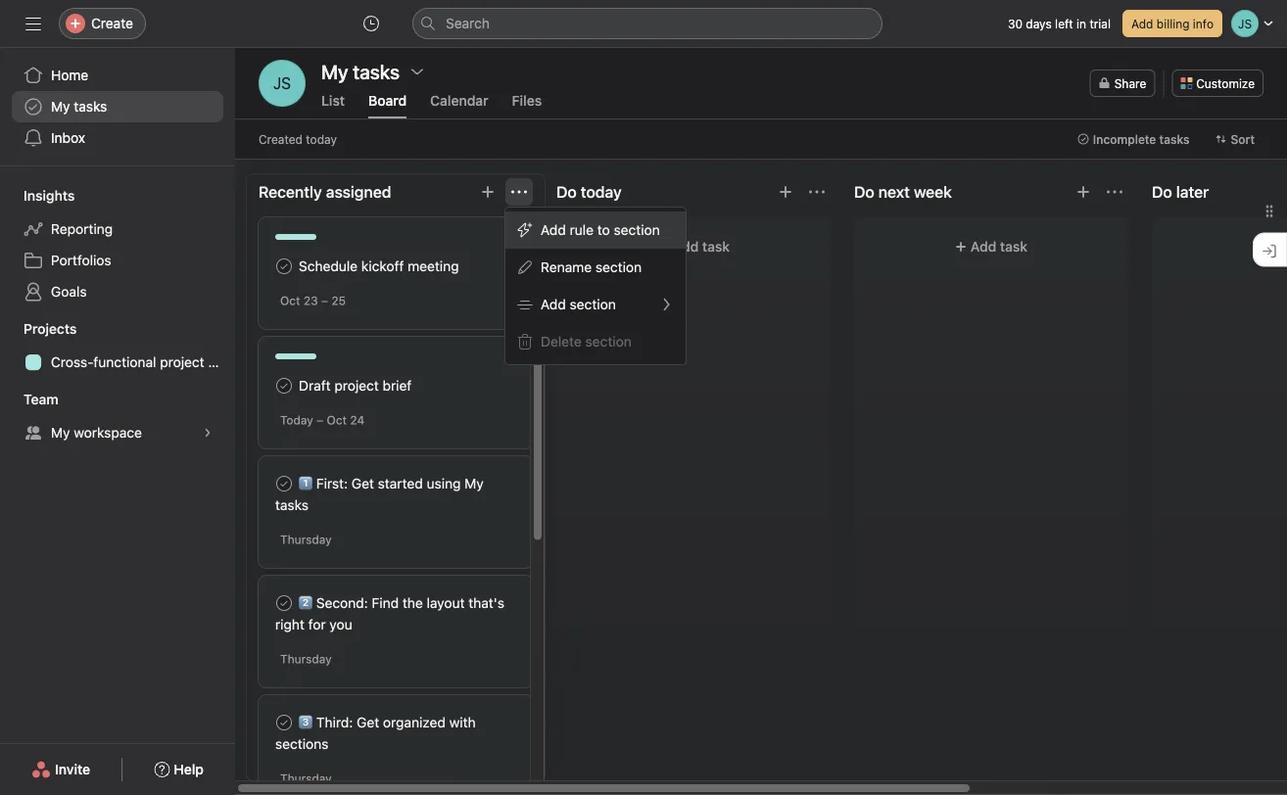 Task type: vqa. For each thing, say whether or not it's contained in the screenshot.
Insights dropdown button
yes



Task type: locate. For each thing, give the bounding box(es) containing it.
more section actions image down incomplete
[[1107, 184, 1123, 200]]

1 add task button from the left
[[568, 229, 819, 264]]

recently assigned
[[259, 183, 391, 201]]

add task image for do next week
[[1076, 184, 1091, 200]]

1 horizontal spatial more section actions image
[[1107, 184, 1123, 200]]

1 completed image from the top
[[272, 374, 296, 398]]

get inside "3️⃣ third: get organized with sections"
[[357, 715, 379, 731]]

oct left the 24
[[327, 413, 347, 427]]

with
[[449, 715, 476, 731]]

completed checkbox left the draft
[[272, 374, 296, 398]]

my tasks link
[[12, 91, 223, 122]]

23
[[303, 294, 318, 308]]

my inside the '1️⃣ first: get started using my tasks'
[[465, 476, 484, 492]]

0 vertical spatial thursday button
[[280, 533, 332, 547]]

in
[[1077, 17, 1086, 30]]

projects element
[[0, 311, 235, 382]]

files
[[512, 93, 542, 109]]

1 vertical spatial completed image
[[272, 592, 296, 615]]

add task button for do today
[[568, 229, 819, 264]]

0 vertical spatial thursday
[[280, 533, 332, 547]]

2 vertical spatial tasks
[[275, 497, 309, 513]]

4 completed checkbox from the top
[[272, 711, 296, 735]]

thursday for right
[[280, 652, 332, 666]]

1 thursday button from the top
[[280, 533, 332, 547]]

2 horizontal spatial tasks
[[1159, 132, 1190, 146]]

created
[[259, 132, 303, 146]]

section inside menu item
[[585, 334, 632, 350]]

tasks right incomplete
[[1159, 132, 1190, 146]]

0 vertical spatial tasks
[[74, 98, 107, 115]]

team
[[24, 391, 58, 407]]

section right delete
[[585, 334, 632, 350]]

2 task from the left
[[1000, 239, 1028, 255]]

1 horizontal spatial tasks
[[275, 497, 309, 513]]

1 more section actions image from the left
[[809, 184, 825, 200]]

info
[[1193, 17, 1214, 30]]

get right first:
[[351, 476, 374, 492]]

home
[[51, 67, 88, 83]]

js
[[273, 74, 291, 93]]

add rule to section menu item
[[505, 212, 686, 249]]

3️⃣
[[299, 715, 312, 731]]

plan
[[208, 354, 235, 370]]

1 horizontal spatial add task button
[[866, 229, 1117, 264]]

1 vertical spatial completed image
[[272, 472, 296, 496]]

tasks for my tasks
[[74, 98, 107, 115]]

1 vertical spatial thursday button
[[280, 652, 332, 666]]

help
[[174, 762, 204, 778]]

completed image for draft project brief
[[272, 374, 296, 398]]

1 thursday from the top
[[280, 533, 332, 547]]

completed image left the draft
[[272, 374, 296, 398]]

2 add task button from the left
[[866, 229, 1117, 264]]

completed checkbox left 1️⃣
[[272, 472, 296, 496]]

0 vertical spatial completed image
[[272, 255, 296, 278]]

2 add task image from the left
[[1076, 184, 1091, 200]]

add task image down incomplete tasks dropdown button
[[1076, 184, 1091, 200]]

Completed checkbox
[[272, 592, 296, 615]]

0 horizontal spatial add task image
[[778, 184, 793, 200]]

1 horizontal spatial project
[[334, 378, 379, 394]]

30 days left in trial
[[1008, 17, 1111, 30]]

section down to
[[595, 259, 642, 275]]

more section actions image
[[809, 184, 825, 200], [1107, 184, 1123, 200]]

0 horizontal spatial project
[[160, 354, 204, 370]]

3 thursday button from the top
[[280, 772, 332, 786]]

–
[[321, 294, 328, 308], [317, 413, 323, 427]]

2 vertical spatial my
[[465, 476, 484, 492]]

projects button
[[0, 319, 77, 339]]

0 horizontal spatial tasks
[[74, 98, 107, 115]]

get right third:
[[357, 715, 379, 731]]

that's
[[468, 595, 504, 611]]

section
[[614, 222, 660, 238], [595, 259, 642, 275], [570, 296, 616, 312], [585, 334, 632, 350]]

add task image left the do
[[778, 184, 793, 200]]

1 vertical spatial oct
[[327, 413, 347, 427]]

my
[[51, 98, 70, 115], [51, 425, 70, 441], [465, 476, 484, 492]]

2 vertical spatial thursday
[[280, 772, 332, 786]]

delete
[[541, 334, 582, 350]]

1 vertical spatial my
[[51, 425, 70, 441]]

find
[[372, 595, 399, 611]]

organized
[[383, 715, 446, 731]]

1 vertical spatial tasks
[[1159, 132, 1190, 146]]

add task
[[673, 239, 730, 255], [971, 239, 1028, 255]]

do later
[[1152, 183, 1209, 201]]

sort
[[1231, 132, 1255, 146]]

get inside the '1️⃣ first: get started using my tasks'
[[351, 476, 374, 492]]

0 horizontal spatial add task
[[673, 239, 730, 255]]

0 horizontal spatial add task button
[[568, 229, 819, 264]]

trial
[[1090, 17, 1111, 30]]

completed image
[[272, 374, 296, 398], [272, 592, 296, 615], [272, 711, 296, 735]]

left
[[1055, 17, 1073, 30]]

cross-functional project plan
[[51, 354, 235, 370]]

get for third:
[[357, 715, 379, 731]]

completed checkbox for draft project brief
[[272, 374, 296, 398]]

completed image left 2️⃣
[[272, 592, 296, 615]]

0 vertical spatial project
[[160, 354, 204, 370]]

2 more section actions image from the left
[[1107, 184, 1123, 200]]

share
[[1114, 76, 1146, 90]]

2 completed image from the top
[[272, 472, 296, 496]]

thursday button
[[280, 533, 332, 547], [280, 652, 332, 666], [280, 772, 332, 786]]

section for delete section
[[585, 334, 632, 350]]

completed checkbox left 'schedule'
[[272, 255, 296, 278]]

completed image
[[272, 255, 296, 278], [272, 472, 296, 496]]

do today
[[556, 183, 622, 201]]

2️⃣ second: find the layout that's right for you
[[275, 595, 504, 633]]

files link
[[512, 93, 542, 119]]

add task button
[[568, 229, 819, 264], [866, 229, 1117, 264]]

1 completed checkbox from the top
[[272, 255, 296, 278]]

completed image left 3️⃣
[[272, 711, 296, 735]]

hide sidebar image
[[25, 16, 41, 31]]

completed checkbox left 3️⃣
[[272, 711, 296, 735]]

1 task from the left
[[702, 239, 730, 255]]

2 vertical spatial completed image
[[272, 711, 296, 735]]

completed image for schedule kickoff meeting
[[272, 255, 296, 278]]

my inside teams element
[[51, 425, 70, 441]]

2 vertical spatial thursday button
[[280, 772, 332, 786]]

0 vertical spatial –
[[321, 294, 328, 308]]

my down team
[[51, 425, 70, 441]]

my up the inbox
[[51, 98, 70, 115]]

more section actions image
[[511, 184, 527, 200]]

tasks down 1️⃣
[[275, 497, 309, 513]]

oct
[[280, 294, 300, 308], [327, 413, 347, 427]]

tasks inside global element
[[74, 98, 107, 115]]

add billing info button
[[1122, 10, 1222, 37]]

completed image left 1️⃣
[[272, 472, 296, 496]]

1 add task from the left
[[673, 239, 730, 255]]

2 completed image from the top
[[272, 592, 296, 615]]

my right using
[[465, 476, 484, 492]]

thursday
[[280, 533, 332, 547], [280, 652, 332, 666], [280, 772, 332, 786]]

0 vertical spatial completed image
[[272, 374, 296, 398]]

section right to
[[614, 222, 660, 238]]

tasks inside the '1️⃣ first: get started using my tasks'
[[275, 497, 309, 513]]

0 horizontal spatial task
[[702, 239, 730, 255]]

my workspace
[[51, 425, 142, 441]]

search button
[[412, 8, 883, 39]]

project left the 'plan'
[[160, 354, 204, 370]]

tasks inside dropdown button
[[1159, 132, 1190, 146]]

1 add task image from the left
[[778, 184, 793, 200]]

0 horizontal spatial more section actions image
[[809, 184, 825, 200]]

completed image for 2️⃣ second: find the layout that's right for you
[[272, 592, 296, 615]]

thursday button down sections
[[280, 772, 332, 786]]

get for first:
[[351, 476, 374, 492]]

thursday button down 1️⃣
[[280, 533, 332, 547]]

projects
[[24, 321, 77, 337]]

goals
[[51, 284, 87, 300]]

section down rename section
[[570, 296, 616, 312]]

history image
[[363, 16, 379, 31]]

1 vertical spatial get
[[357, 715, 379, 731]]

project up the 24
[[334, 378, 379, 394]]

my inside my tasks link
[[51, 98, 70, 115]]

reporting
[[51, 221, 113, 237]]

add task image
[[778, 184, 793, 200], [1076, 184, 1091, 200]]

days
[[1026, 17, 1052, 30]]

add task for do today
[[673, 239, 730, 255]]

2 thursday from the top
[[280, 652, 332, 666]]

cross-functional project plan link
[[12, 347, 235, 378]]

oct left 23
[[280, 294, 300, 308]]

section inside menu item
[[614, 222, 660, 238]]

do
[[854, 183, 874, 201]]

0 vertical spatial oct
[[280, 294, 300, 308]]

1 horizontal spatial add task image
[[1076, 184, 1091, 200]]

0 horizontal spatial oct
[[280, 294, 300, 308]]

1 horizontal spatial task
[[1000, 239, 1028, 255]]

create
[[91, 15, 133, 31]]

goals link
[[12, 276, 223, 308]]

tasks down home
[[74, 98, 107, 115]]

1 completed image from the top
[[272, 255, 296, 278]]

completed image left 'schedule'
[[272, 255, 296, 278]]

2 thursday button from the top
[[280, 652, 332, 666]]

cross-
[[51, 354, 93, 370]]

1 horizontal spatial add task
[[971, 239, 1028, 255]]

Completed checkbox
[[272, 255, 296, 278], [272, 374, 296, 398], [272, 472, 296, 496], [272, 711, 296, 735]]

1 vertical spatial project
[[334, 378, 379, 394]]

reporting link
[[12, 214, 223, 245]]

rule
[[570, 222, 594, 238]]

2 completed checkbox from the top
[[272, 374, 296, 398]]

delete section
[[541, 334, 632, 350]]

more section actions image left the do
[[809, 184, 825, 200]]

create button
[[59, 8, 146, 39]]

2 add task from the left
[[971, 239, 1028, 255]]

thursday button down for
[[280, 652, 332, 666]]

thursday down sections
[[280, 772, 332, 786]]

list link
[[321, 93, 345, 119]]

project inside 'cross-functional project plan' link
[[160, 354, 204, 370]]

– right today
[[317, 413, 323, 427]]

0 vertical spatial my
[[51, 98, 70, 115]]

3 completed checkbox from the top
[[272, 472, 296, 496]]

incomplete
[[1093, 132, 1156, 146]]

task for do next week
[[1000, 239, 1028, 255]]

thursday down 1️⃣
[[280, 533, 332, 547]]

1 vertical spatial thursday
[[280, 652, 332, 666]]

add task image for do today
[[778, 184, 793, 200]]

– left 25
[[321, 294, 328, 308]]

thursday button for tasks
[[280, 533, 332, 547]]

customize button
[[1172, 70, 1264, 97]]

right
[[275, 617, 305, 633]]

get
[[351, 476, 374, 492], [357, 715, 379, 731]]

help button
[[141, 752, 216, 788]]

0 vertical spatial get
[[351, 476, 374, 492]]

thursday down for
[[280, 652, 332, 666]]

draft
[[299, 378, 331, 394]]

3 completed image from the top
[[272, 711, 296, 735]]

add
[[1131, 17, 1153, 30], [541, 222, 566, 238], [673, 239, 699, 255], [971, 239, 997, 255], [541, 296, 566, 312]]

2️⃣
[[299, 595, 312, 611]]

tasks for incomplete tasks
[[1159, 132, 1190, 146]]



Task type: describe. For each thing, give the bounding box(es) containing it.
30
[[1008, 17, 1023, 30]]

sections
[[275, 736, 329, 752]]

board
[[368, 93, 407, 109]]

created today
[[259, 132, 337, 146]]

completed checkbox for 1️⃣ first: get started using my tasks
[[272, 472, 296, 496]]

my tasks
[[51, 98, 107, 115]]

team button
[[0, 390, 58, 409]]

incomplete tasks button
[[1068, 125, 1198, 153]]

started
[[378, 476, 423, 492]]

functional
[[93, 354, 156, 370]]

sort button
[[1206, 125, 1264, 153]]

for
[[308, 617, 326, 633]]

billing
[[1157, 17, 1190, 30]]

list
[[321, 93, 345, 109]]

add billing info
[[1131, 17, 1214, 30]]

share button
[[1090, 70, 1155, 97]]

show options image
[[410, 64, 425, 79]]

inbox link
[[12, 122, 223, 154]]

draft project brief
[[299, 378, 412, 394]]

calendar
[[430, 93, 488, 109]]

add task for do next week
[[971, 239, 1028, 255]]

see details, my workspace image
[[202, 427, 214, 439]]

using
[[427, 476, 461, 492]]

next week
[[878, 183, 952, 201]]

schedule kickoff meeting
[[299, 258, 459, 274]]

schedule
[[299, 258, 358, 274]]

global element
[[0, 48, 235, 166]]

1️⃣
[[299, 476, 312, 492]]

3 thursday from the top
[[280, 772, 332, 786]]

completed checkbox for schedule kickoff meeting
[[272, 255, 296, 278]]

thursday for tasks
[[280, 533, 332, 547]]

my workspace link
[[12, 417, 223, 449]]

my tasks
[[321, 60, 400, 83]]

today
[[306, 132, 337, 146]]

portfolios
[[51, 252, 111, 268]]

section for rename section
[[595, 259, 642, 275]]

kickoff
[[361, 258, 404, 274]]

rename
[[541, 259, 592, 275]]

insights element
[[0, 178, 235, 311]]

do next week
[[854, 183, 952, 201]]

you
[[329, 617, 352, 633]]

today
[[280, 413, 313, 427]]

the
[[402, 595, 423, 611]]

completed image for 1️⃣ first: get started using my tasks
[[272, 472, 296, 496]]

insights button
[[0, 186, 75, 206]]

meeting
[[408, 258, 459, 274]]

js button
[[259, 60, 306, 107]]

third:
[[316, 715, 353, 731]]

workspace
[[74, 425, 142, 441]]

add inside menu item
[[541, 222, 566, 238]]

section for add section
[[570, 296, 616, 312]]

customize
[[1196, 76, 1255, 90]]

oct 23 – 25
[[280, 294, 346, 308]]

portfolios link
[[12, 245, 223, 276]]

home link
[[12, 60, 223, 91]]

delete section menu item
[[505, 323, 686, 360]]

add task button for do next week
[[866, 229, 1117, 264]]

insights
[[24, 188, 75, 204]]

add inside 'button'
[[1131, 17, 1153, 30]]

brief
[[383, 378, 412, 394]]

today – oct 24
[[280, 413, 365, 427]]

my for my workspace
[[51, 425, 70, 441]]

invite
[[55, 762, 90, 778]]

24
[[350, 413, 365, 427]]

thursday button for right
[[280, 652, 332, 666]]

inbox
[[51, 130, 85, 146]]

my for my tasks
[[51, 98, 70, 115]]

first:
[[316, 476, 348, 492]]

search
[[446, 15, 490, 31]]

layout
[[427, 595, 465, 611]]

3️⃣ third: get organized with sections
[[275, 715, 476, 752]]

more section actions image for do next week
[[1107, 184, 1123, 200]]

more section actions image for do today
[[809, 184, 825, 200]]

add rule to section
[[541, 222, 660, 238]]

to
[[597, 222, 610, 238]]

1 vertical spatial –
[[317, 413, 323, 427]]

task for do today
[[702, 239, 730, 255]]

incomplete tasks
[[1093, 132, 1190, 146]]

completed checkbox for 3️⃣ third: get organized with sections
[[272, 711, 296, 735]]

teams element
[[0, 382, 235, 453]]

25
[[331, 294, 346, 308]]

completed image for 3️⃣ third: get organized with sections
[[272, 711, 296, 735]]

1 horizontal spatial oct
[[327, 413, 347, 427]]

board link
[[368, 93, 407, 119]]

second:
[[316, 595, 368, 611]]

add task image
[[480, 184, 496, 200]]

invite button
[[19, 752, 103, 788]]

search list box
[[412, 8, 883, 39]]

add section
[[541, 296, 616, 312]]

1️⃣ first: get started using my tasks
[[275, 476, 484, 513]]



